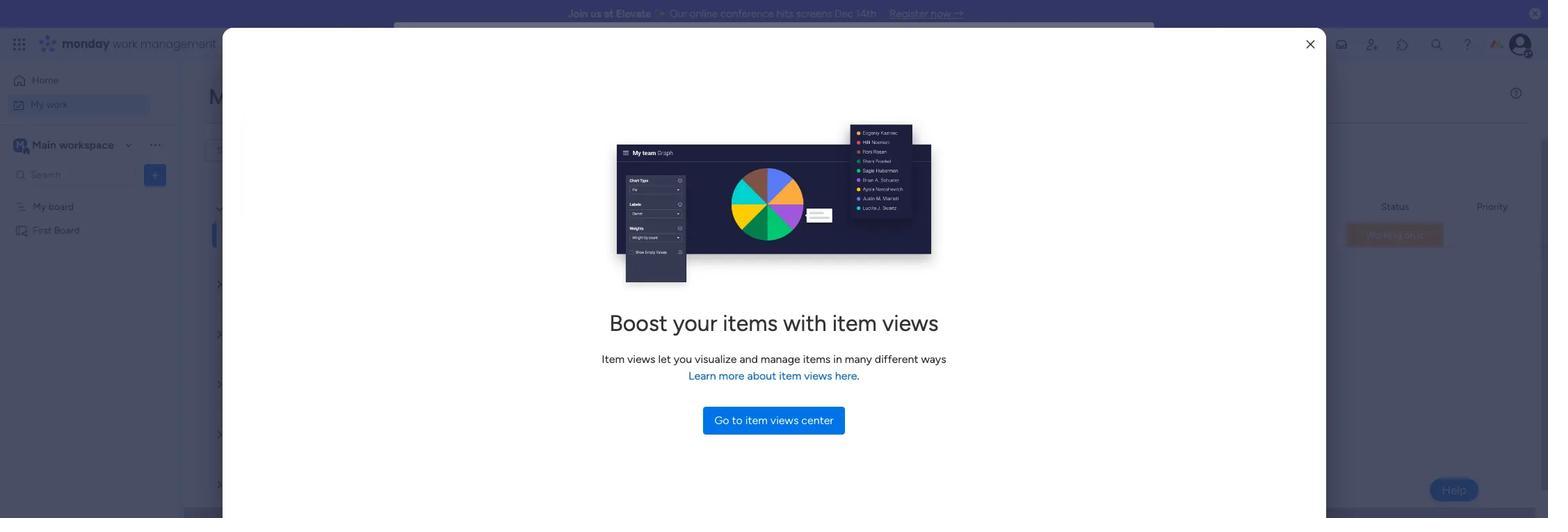 Task type: locate. For each thing, give the bounding box(es) containing it.
status
[[1381, 201, 1409, 212], [902, 259, 929, 269]]

1 vertical spatial 5
[[880, 259, 884, 269]]

items inside the item views let you visualize and manage items in many different ways learn more about item views here .
[[803, 353, 831, 366]]

first board
[[33, 224, 80, 236], [905, 230, 952, 242]]

hits
[[777, 8, 794, 20]]

0 vertical spatial items
[[723, 310, 778, 337]]

learn
[[689, 369, 716, 382]]

item for item views let you visualize and manage items in many different ways learn more about item views here .
[[602, 353, 625, 366]]

this year
[[812, 259, 848, 269]]

at
[[604, 8, 614, 20]]

my for my work
[[209, 81, 241, 112]]

apps image
[[1396, 38, 1410, 51]]

2 horizontal spatial item
[[832, 310, 877, 337]]

my work
[[209, 81, 302, 112]]

0 horizontal spatial board
[[54, 224, 80, 236]]

9m down with
[[791, 348, 805, 360]]

status inside filter log dialog
[[902, 259, 929, 269]]

log down angle down image
[[804, 188, 823, 202]]

clear button
[[925, 185, 958, 207]]

1
[[248, 230, 252, 241]]

board down the board
[[54, 224, 80, 236]]

1 idea from the top
[[843, 310, 862, 321]]

idea project right center
[[843, 426, 895, 438]]

overdue /
[[234, 201, 301, 218]]

1 horizontal spatial list box
[[768, 296, 1131, 490]]

0 horizontal spatial item
[[745, 414, 768, 427]]

join us at elevate ✨ our online conference hits screens dec 14th
[[568, 8, 876, 20]]

idea project
[[843, 310, 895, 321], [843, 348, 895, 360], [843, 426, 895, 438]]

item 1
[[226, 230, 252, 241]]

0 horizontal spatial working
[[597, 233, 633, 245]]

5 right showing
[[874, 190, 880, 202]]

2 vertical spatial item
[[745, 414, 768, 427]]

first
[[33, 224, 52, 236], [905, 230, 924, 242]]

0 horizontal spatial item
[[226, 230, 246, 241]]

1 vertical spatial item
[[779, 369, 802, 382]]

this
[[812, 259, 828, 269]]

different
[[875, 353, 918, 366]]

project up different
[[864, 310, 895, 321]]

project
[[864, 310, 895, 321], [864, 348, 895, 360], [864, 426, 895, 438]]

1 horizontal spatial activities
[[882, 190, 922, 202]]

views inside button
[[771, 414, 799, 427]]

and
[[740, 353, 758, 366]]

0 vertical spatial idea project
[[843, 310, 895, 321]]

item down boost
[[602, 353, 625, 366]]

3 project from the top
[[864, 426, 895, 438]]

views left center
[[771, 414, 799, 427]]

1 vertical spatial project
[[864, 348, 895, 360]]

0 vertical spatial 9m
[[791, 310, 805, 321]]

views left here in the right bottom of the page
[[804, 369, 832, 382]]

0 vertical spatial idea
[[843, 310, 862, 321]]

option
[[0, 194, 177, 197]]

0 horizontal spatial it
[[649, 233, 655, 245]]

0 horizontal spatial activities
[[813, 109, 852, 121]]

search everything image
[[1430, 38, 1444, 51]]

board up 'status' link on the right of the page
[[926, 230, 952, 242]]

my
[[209, 81, 241, 112], [31, 98, 44, 110], [33, 201, 46, 212]]

work
[[246, 81, 302, 112]]

2 vertical spatial idea
[[843, 426, 862, 438]]

home button
[[8, 70, 150, 92]]

1 horizontal spatial item
[[602, 353, 625, 366]]

1 horizontal spatial status
[[1381, 201, 1409, 212]]

list box containing 9m
[[768, 296, 1131, 490]]

item right to
[[745, 414, 768, 427]]

1 horizontal spatial work
[[112, 36, 137, 52]]

list box
[[0, 192, 177, 430], [768, 296, 1131, 490]]

1 vertical spatial status
[[902, 259, 929, 269]]

many
[[845, 353, 872, 366]]

filter down filter log button
[[776, 188, 801, 202]]

management
[[140, 36, 216, 52]]

board
[[54, 224, 80, 236], [926, 230, 952, 242]]

other activities
[[785, 109, 852, 121]]

my left the board
[[33, 201, 46, 212]]

item inside go to item views center button
[[745, 414, 768, 427]]

filter left angle down image
[[774, 153, 796, 165]]

0 vertical spatial item
[[226, 230, 246, 241]]

dapulse x slim image
[[1307, 39, 1315, 50]]

0 vertical spatial 5
[[874, 190, 880, 202]]

10m
[[791, 426, 810, 438]]

1 horizontal spatial first
[[905, 230, 924, 242]]

1 horizontal spatial board
[[926, 230, 952, 242]]

0 vertical spatial item
[[832, 310, 877, 337]]

workspace selection element
[[13, 137, 116, 155]]

item inside the item views let you visualize and manage items in many different ways learn more about item views here .
[[602, 353, 625, 366]]

1 vertical spatial filter
[[776, 188, 801, 202]]

1 horizontal spatial items
[[803, 353, 831, 366]]

shareable board image
[[15, 224, 28, 237]]

visualize
[[695, 353, 737, 366]]

filter
[[774, 153, 796, 165], [776, 188, 801, 202]]

0 vertical spatial project
[[864, 310, 895, 321]]

0 horizontal spatial working on it
[[597, 233, 655, 245]]

idea right center
[[843, 426, 862, 438]]

working inside filter log dialog
[[597, 233, 633, 245]]

my inside button
[[31, 98, 44, 110]]

online
[[690, 8, 718, 20]]

first board link
[[903, 223, 1032, 248]]

about
[[747, 369, 776, 382]]

filter log
[[774, 153, 815, 165], [776, 188, 823, 202]]

other
[[785, 109, 810, 121]]

first board up 'status' link on the right of the page
[[905, 230, 952, 242]]

1 vertical spatial idea project
[[843, 348, 895, 360]]

working on it inside filter log dialog
[[597, 233, 655, 245]]

working
[[1366, 230, 1402, 241], [597, 233, 633, 245]]

None search field
[[205, 139, 336, 161]]

my left work
[[209, 81, 241, 112]]

let
[[658, 353, 671, 366]]

14th
[[856, 8, 876, 20]]

9m up manage
[[791, 310, 805, 321]]

activities
[[813, 109, 852, 121], [882, 190, 922, 202]]

work for my
[[46, 98, 68, 110]]

2 vertical spatial project
[[864, 426, 895, 438]]

filter log left angle down image
[[774, 153, 815, 165]]

log
[[798, 153, 815, 165], [804, 188, 823, 202]]

log left angle down image
[[798, 153, 815, 165]]

time
[[806, 233, 828, 245]]

1 horizontal spatial item
[[779, 369, 802, 382]]

5
[[874, 190, 880, 202], [880, 259, 884, 269]]

0 vertical spatial activities
[[813, 109, 852, 121]]

0 vertical spatial log
[[798, 153, 815, 165]]

item up many
[[832, 310, 877, 337]]

main
[[32, 138, 56, 151]]

1 vertical spatial activities
[[882, 190, 922, 202]]

us
[[591, 8, 601, 20]]

1 vertical spatial items
[[803, 353, 831, 366]]

project right center
[[864, 426, 895, 438]]

see plans
[[243, 38, 285, 50]]

activities right other
[[813, 109, 852, 121]]

views
[[882, 310, 939, 337], [627, 353, 656, 366], [804, 369, 832, 382], [771, 414, 799, 427]]

Filter dashboard by text search field
[[205, 139, 336, 161]]

work
[[112, 36, 137, 52], [46, 98, 68, 110]]

first up 'status' link on the right of the page
[[905, 230, 924, 242]]

items up and
[[723, 310, 778, 337]]

0 horizontal spatial on
[[636, 233, 647, 245]]

items
[[723, 310, 778, 337], [803, 353, 831, 366]]

with
[[783, 310, 827, 337]]

5 right year
[[880, 259, 884, 269]]

idea right in
[[843, 348, 862, 360]]

0 horizontal spatial work
[[46, 98, 68, 110]]

list box containing my board
[[0, 192, 177, 430]]

0 horizontal spatial status
[[902, 259, 929, 269]]

it inside filter log dialog
[[649, 233, 655, 245]]

0 vertical spatial work
[[112, 36, 137, 52]]

on inside filter log dialog
[[636, 233, 647, 245]]

filter log inside button
[[774, 153, 815, 165]]

0 vertical spatial filter
[[774, 153, 796, 165]]

1 vertical spatial 9m
[[791, 348, 805, 360]]

work down home on the left top of the page
[[46, 98, 68, 110]]

work inside button
[[46, 98, 68, 110]]

filter log down filter log button
[[776, 188, 823, 202]]

0 vertical spatial status
[[1381, 201, 1409, 212]]

idea up many
[[843, 310, 862, 321]]

item down manage
[[779, 369, 802, 382]]

idea
[[843, 310, 862, 321], [843, 348, 862, 360], [843, 426, 862, 438]]

workspace image
[[13, 137, 27, 153]]

work right monday
[[112, 36, 137, 52]]

idea project up many
[[843, 310, 895, 321]]

3 idea from the top
[[843, 426, 862, 438]]

first right shareable board icon in the top left of the page
[[33, 224, 52, 236]]

0 horizontal spatial first board
[[33, 224, 80, 236]]

see
[[243, 38, 260, 50]]

register now → link
[[890, 8, 964, 20]]

activities left clear
[[882, 190, 922, 202]]

item views let you visualize and manage items in many different ways learn more about item views here .
[[602, 353, 946, 382]]

0 vertical spatial filter log
[[774, 153, 815, 165]]

my down home on the left top of the page
[[31, 98, 44, 110]]

on
[[1404, 230, 1416, 241], [636, 233, 647, 245]]

1 vertical spatial work
[[46, 98, 68, 110]]

item
[[226, 230, 246, 241], [602, 353, 625, 366]]

idea project up .
[[843, 348, 895, 360]]

jacob simon image
[[1509, 33, 1532, 56]]

9m
[[791, 310, 805, 321], [791, 348, 805, 360]]

1 project from the top
[[864, 310, 895, 321]]

items left in
[[803, 353, 831, 366]]

monday work management
[[62, 36, 216, 52]]

it
[[1418, 230, 1424, 241], [649, 233, 655, 245]]

1 vertical spatial idea
[[843, 348, 862, 360]]

dec
[[835, 8, 853, 20]]

item
[[832, 310, 877, 337], [779, 369, 802, 382], [745, 414, 768, 427]]

item left the 1 at the top of page
[[226, 230, 246, 241]]

register now →
[[890, 8, 964, 20]]

1 vertical spatial item
[[602, 353, 625, 366]]

2 vertical spatial idea project
[[843, 426, 895, 438]]

.
[[857, 369, 860, 382]]

list box inside filter log dialog
[[768, 296, 1131, 490]]

0 horizontal spatial list box
[[0, 192, 177, 430]]

first board down my board
[[33, 224, 80, 236]]

your
[[673, 310, 717, 337]]

project right in
[[864, 348, 895, 360]]

here
[[835, 369, 857, 382]]



Task type: vqa. For each thing, say whether or not it's contained in the screenshot.
the top 9m
yes



Task type: describe. For each thing, give the bounding box(es) containing it.
to
[[732, 414, 743, 427]]

boost
[[609, 310, 668, 337]]

filter log dialog
[[0, 0, 1548, 518]]

Search in workspace field
[[29, 167, 116, 183]]

boost your items with item views
[[609, 310, 939, 337]]

work for monday
[[112, 36, 137, 52]]

views left 'let'
[[627, 353, 656, 366]]

help image
[[1461, 38, 1475, 51]]

learn more about item views here link
[[689, 369, 857, 382]]

first board inside list box
[[33, 224, 80, 236]]

filter log button
[[768, 148, 832, 170]]

log inside filter log button
[[798, 153, 815, 165]]

→
[[954, 8, 964, 20]]

screens
[[796, 8, 832, 20]]

1 vertical spatial log
[[804, 188, 823, 202]]

column
[[897, 233, 931, 245]]

priority
[[1477, 201, 1508, 212]]

elevate
[[616, 8, 652, 20]]

/
[[292, 201, 298, 218]]

2 idea from the top
[[843, 348, 862, 360]]

help
[[1442, 483, 1467, 497]]

help button
[[1430, 479, 1479, 501]]

home
[[32, 74, 59, 86]]

1 horizontal spatial working
[[1366, 230, 1402, 241]]

2 project from the top
[[864, 348, 895, 360]]

my for my work
[[31, 98, 44, 110]]

monday
[[62, 36, 110, 52]]

status link
[[897, 253, 980, 275]]

person button
[[835, 148, 895, 170]]

item inside the item views let you visualize and manage items in many different ways learn more about item views here .
[[779, 369, 802, 382]]

go
[[714, 414, 729, 427]]

filter inside button
[[774, 153, 796, 165]]

0 horizontal spatial first
[[33, 224, 52, 236]]

1 horizontal spatial on
[[1404, 230, 1416, 241]]

2 9m from the top
[[791, 348, 805, 360]]

item for item 1
[[226, 230, 246, 241]]

20 nov
[[611, 270, 641, 281]]

go to item views center button
[[703, 407, 845, 435]]

ways
[[921, 353, 946, 366]]

join
[[568, 8, 588, 20]]

inbox image
[[1335, 38, 1349, 51]]

3 idea project from the top
[[843, 426, 895, 438]]

my for my board
[[33, 201, 46, 212]]

plans
[[262, 38, 285, 50]]

in
[[833, 353, 842, 366]]

board
[[48, 201, 74, 212]]

views up different
[[882, 310, 939, 337]]

my board
[[33, 201, 74, 212]]

m
[[16, 139, 24, 151]]

showing 5 activities
[[834, 190, 922, 202]]

conference
[[721, 8, 774, 20]]

select product image
[[13, 38, 26, 51]]

overdue
[[234, 201, 288, 218]]

1 horizontal spatial it
[[1418, 230, 1424, 241]]

2 idea project from the top
[[843, 348, 895, 360]]

1 horizontal spatial working on it
[[1366, 230, 1424, 241]]

my work button
[[8, 94, 150, 116]]

year
[[831, 259, 848, 269]]

register
[[890, 8, 928, 20]]

nov
[[624, 270, 641, 281]]

angle down image
[[820, 154, 826, 164]]

0 horizontal spatial items
[[723, 310, 778, 337]]

✨
[[654, 8, 667, 20]]

you
[[674, 353, 692, 366]]

1 9m from the top
[[791, 310, 805, 321]]

main workspace
[[32, 138, 114, 151]]

person
[[857, 153, 887, 165]]

center
[[801, 414, 834, 427]]

more
[[719, 369, 745, 382]]

invite members image
[[1365, 38, 1379, 51]]

my work
[[31, 98, 68, 110]]

showing
[[834, 190, 872, 202]]

our
[[670, 8, 687, 20]]

workspace
[[59, 138, 114, 151]]

go to item views center
[[714, 414, 834, 427]]

clear
[[930, 190, 953, 202]]

see plans button
[[224, 34, 292, 55]]

20
[[611, 270, 622, 281]]

notifications image
[[1304, 38, 1318, 51]]

manage
[[761, 353, 800, 366]]

now
[[931, 8, 951, 20]]

1 idea project from the top
[[843, 310, 895, 321]]

1 horizontal spatial first board
[[905, 230, 952, 242]]

1 vertical spatial filter log
[[776, 188, 823, 202]]



